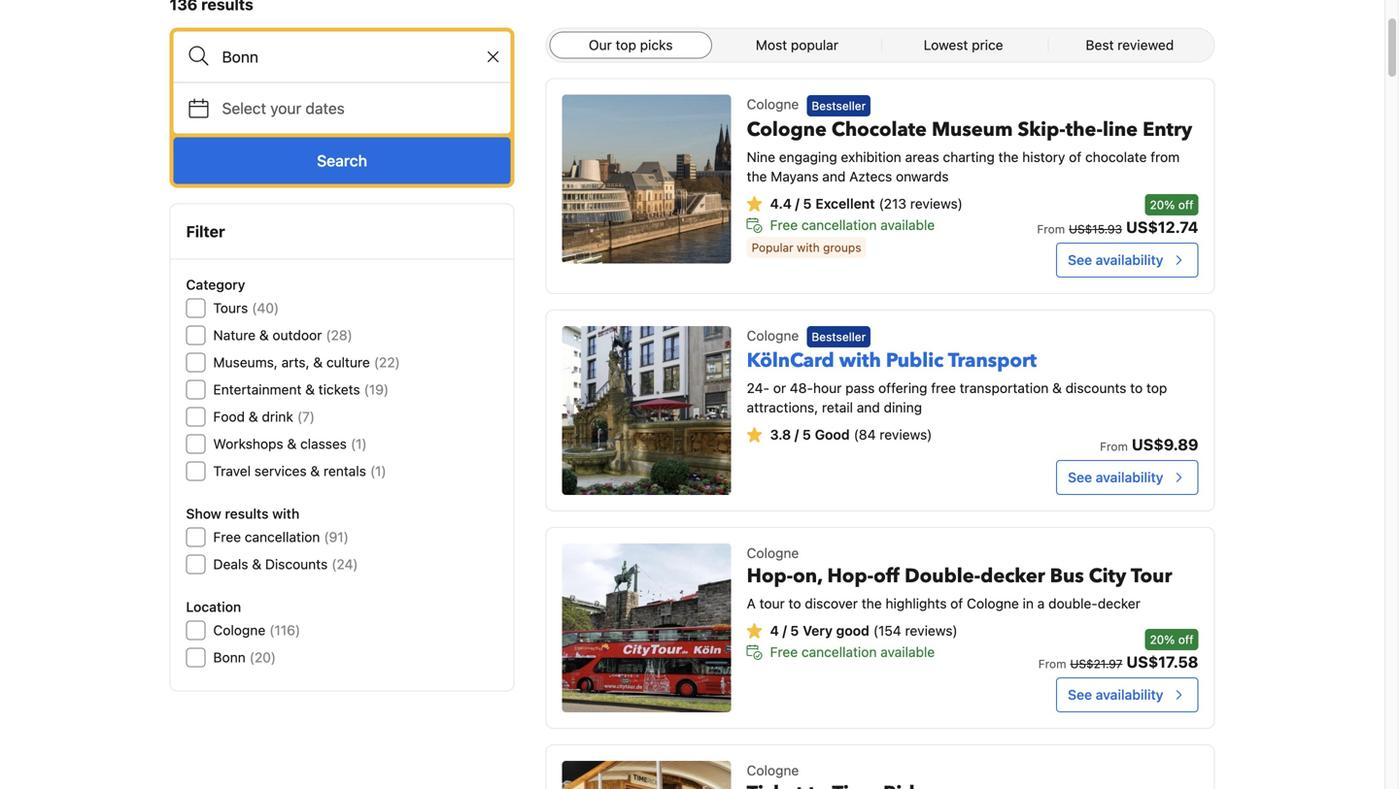 Task type: describe. For each thing, give the bounding box(es) containing it.
nine
[[747, 149, 775, 165]]

see for cologne chocolate museum skip-the-line entry
[[1068, 252, 1092, 268]]

entertainment
[[213, 382, 302, 398]]

charting
[[943, 149, 995, 165]]

to inside kölncard with public transport 24- or 48-hour pass offering free transportation & discounts to top attractions, retail and dining
[[1130, 381, 1143, 397]]

location
[[186, 599, 241, 616]]

or
[[773, 381, 786, 397]]

dates
[[306, 99, 345, 118]]

with for kölncard
[[839, 348, 881, 375]]

from us$21.97 us$17.58
[[1038, 653, 1198, 672]]

cancellation for hop-
[[801, 644, 877, 661]]

discounts
[[1066, 381, 1127, 397]]

(19)
[[364, 382, 389, 398]]

availability for hop-on, hop-off double-decker bus city tour
[[1096, 687, 1164, 703]]

bonn
[[213, 650, 246, 666]]

48-
[[790, 381, 813, 397]]

services
[[254, 463, 307, 480]]

museums,
[[213, 355, 278, 371]]

(24)
[[332, 557, 358, 573]]

free
[[931, 381, 956, 397]]

see for kölncard with public transport
[[1068, 470, 1092, 486]]

reviews) for (84 reviews)
[[880, 427, 932, 443]]

see availability for kölncard with public transport
[[1068, 470, 1164, 486]]

of inside cologne chocolate museum skip-the-line entry nine engaging exhibition areas charting the history of chocolate from the mayans and aztecs onwards
[[1069, 149, 1082, 165]]

1 vertical spatial free
[[213, 530, 241, 546]]

to inside cologne hop-on, hop-off double-decker bus city tour a tour to discover the highlights of cologne in a double-decker
[[789, 596, 801, 612]]

popular
[[791, 37, 838, 53]]

a
[[747, 596, 756, 612]]

bonn (20)
[[213, 650, 276, 666]]

most
[[756, 37, 787, 53]]

areas
[[905, 149, 939, 165]]

entertainment & tickets (19)
[[213, 382, 389, 398]]

popular
[[752, 241, 794, 254]]

our top picks
[[589, 37, 673, 53]]

with for popular
[[797, 241, 820, 254]]

mayans
[[771, 168, 819, 184]]

1 vertical spatial (1)
[[370, 463, 386, 480]]

transportation
[[960, 381, 1049, 397]]

5 for chocolate
[[803, 196, 812, 212]]

4.4 / 5 excellent (213 reviews)
[[770, 196, 963, 212]]

free cancellation (91)
[[213, 530, 349, 546]]

drink
[[262, 409, 293, 425]]

and inside cologne chocolate museum skip-the-line entry nine engaging exhibition areas charting the history of chocolate from the mayans and aztecs onwards
[[822, 168, 846, 184]]

free for cologne chocolate museum skip-the-line entry
[[770, 217, 798, 233]]

0 horizontal spatial decker
[[981, 563, 1045, 590]]

1 vertical spatial the
[[747, 168, 767, 184]]

category
[[186, 277, 245, 293]]

24-
[[747, 381, 770, 397]]

retail
[[822, 400, 853, 416]]

us$12.74
[[1126, 218, 1198, 236]]

(84
[[854, 427, 876, 443]]

dining
[[884, 400, 922, 416]]

available for museum
[[881, 217, 935, 233]]

cologne chocolate museum skip-the-line entry image
[[562, 95, 731, 264]]

the inside cologne hop-on, hop-off double-decker bus city tour a tour to discover the highlights of cologne in a double-decker
[[862, 596, 882, 612]]

nature & outdoor (28)
[[213, 327, 353, 343]]

us$21.97
[[1070, 658, 1123, 671]]

see for hop-on, hop-off double-decker bus city tour
[[1068, 687, 1092, 703]]

lowest
[[924, 37, 968, 53]]

discover
[[805, 596, 858, 612]]

nature
[[213, 327, 256, 343]]

5 for hop-
[[790, 623, 799, 639]]

double-
[[1048, 596, 1098, 612]]

off for double-
[[1178, 633, 1194, 647]]

us$9.89
[[1132, 436, 1198, 454]]

2 hop- from the left
[[827, 563, 874, 590]]

tours
[[213, 300, 248, 316]]

a
[[1037, 596, 1045, 612]]

reviewed
[[1118, 37, 1174, 53]]

1 vertical spatial /
[[795, 427, 799, 443]]

history
[[1022, 149, 1065, 165]]

lowest price
[[924, 37, 1003, 53]]

20% off for hop-on, hop-off double-decker bus city tour
[[1150, 633, 1194, 647]]

(28)
[[326, 327, 353, 343]]

availability for cologne chocolate museum skip-the-line entry
[[1096, 252, 1164, 268]]

20% off for cologne chocolate museum skip-the-line entry
[[1150, 198, 1194, 212]]

(116)
[[269, 623, 300, 639]]

attractions,
[[747, 400, 818, 416]]

exhibition
[[841, 149, 901, 165]]

top inside kölncard with public transport 24- or 48-hour pass offering free transportation & discounts to top attractions, retail and dining
[[1146, 381, 1167, 397]]

onwards
[[896, 168, 949, 184]]

hop-on, hop-off double-decker bus city tour image
[[562, 544, 731, 713]]

0 vertical spatial (1)
[[351, 436, 367, 452]]

museum
[[932, 116, 1013, 143]]

picks
[[640, 37, 673, 53]]

3.8 / 5 good (84 reviews)
[[770, 427, 932, 443]]

deals
[[213, 557, 248, 573]]

rentals
[[324, 463, 366, 480]]

chocolate
[[1085, 149, 1147, 165]]

(91)
[[324, 530, 349, 546]]

our
[[589, 37, 612, 53]]

chocolate
[[832, 116, 927, 143]]

from
[[1151, 149, 1180, 165]]

1 vertical spatial 5
[[802, 427, 811, 443]]

bus
[[1050, 563, 1084, 590]]

tickets
[[318, 382, 360, 398]]

& down (40)
[[259, 327, 269, 343]]

cologne link
[[546, 745, 1215, 790]]

& inside kölncard with public transport 24- or 48-hour pass offering free transportation & discounts to top attractions, retail and dining
[[1052, 381, 1062, 397]]

(213
[[879, 196, 907, 212]]

show results with
[[186, 506, 299, 522]]

arts,
[[281, 355, 309, 371]]

off inside cologne hop-on, hop-off double-decker bus city tour a tour to discover the highlights of cologne in a double-decker
[[874, 563, 900, 590]]

20% for hop-on, hop-off double-decker bus city tour
[[1150, 633, 1175, 647]]

select
[[222, 99, 266, 118]]



Task type: vqa. For each thing, say whether or not it's contained in the screenshot.
culture at the top of page
yes



Task type: locate. For each thing, give the bounding box(es) containing it.
0 vertical spatial /
[[795, 196, 800, 212]]

20% up the us$17.58
[[1150, 633, 1175, 647]]

us$17.58
[[1127, 653, 1198, 672]]

1 vertical spatial decker
[[1098, 596, 1141, 612]]

bestseller for chocolate
[[812, 99, 866, 113]]

of down the-
[[1069, 149, 1082, 165]]

outdoor
[[273, 327, 322, 343]]

20% off up us$12.74
[[1150, 198, 1194, 212]]

food
[[213, 409, 245, 425]]

free cancellation available down excellent
[[770, 217, 935, 233]]

1 20% off from the top
[[1150, 198, 1194, 212]]

best reviewed
[[1086, 37, 1174, 53]]

hour
[[813, 381, 842, 397]]

double-
[[905, 563, 981, 590]]

0 horizontal spatial with
[[272, 506, 299, 522]]

free
[[770, 217, 798, 233], [213, 530, 241, 546], [770, 644, 798, 661]]

2 horizontal spatial the
[[998, 149, 1019, 165]]

tours (40)
[[213, 300, 279, 316]]

from us$15.93 us$12.74
[[1037, 218, 1198, 236]]

excellent
[[816, 196, 875, 212]]

from left us$9.89
[[1100, 440, 1128, 454]]

3 see from the top
[[1068, 687, 1092, 703]]

free cancellation available down good
[[770, 644, 935, 661]]

of inside cologne hop-on, hop-off double-decker bus city tour a tour to discover the highlights of cologne in a double-decker
[[950, 596, 963, 612]]

pass
[[845, 381, 875, 397]]

see down us$21.97
[[1068, 687, 1092, 703]]

2 available from the top
[[881, 644, 935, 661]]

off up us$12.74
[[1178, 198, 1194, 212]]

(1) right the 'rentals'
[[370, 463, 386, 480]]

availability down from us$9.89
[[1096, 470, 1164, 486]]

1 vertical spatial top
[[1146, 381, 1167, 397]]

cancellation
[[801, 217, 877, 233], [245, 530, 320, 546], [801, 644, 877, 661]]

0 vertical spatial with
[[797, 241, 820, 254]]

1 vertical spatial available
[[881, 644, 935, 661]]

price
[[972, 37, 1003, 53]]

from left 'us$15.93'
[[1037, 222, 1065, 236]]

to right tour
[[789, 596, 801, 612]]

2 vertical spatial see
[[1068, 687, 1092, 703]]

hop- up tour
[[747, 563, 793, 590]]

bestseller up hour
[[812, 330, 866, 344]]

on,
[[793, 563, 823, 590]]

show
[[186, 506, 221, 522]]

free down 4.4
[[770, 217, 798, 233]]

the up 4 / 5 very good (154 reviews)
[[862, 596, 882, 612]]

and inside kölncard with public transport 24- or 48-hour pass offering free transportation & discounts to top attractions, retail and dining
[[857, 400, 880, 416]]

results
[[225, 506, 269, 522]]

the
[[998, 149, 1019, 165], [747, 168, 767, 184], [862, 596, 882, 612]]

and up excellent
[[822, 168, 846, 184]]

5 right 4 at right bottom
[[790, 623, 799, 639]]

offering
[[878, 381, 927, 397]]

& down classes
[[310, 463, 320, 480]]

& right "deals" on the bottom left
[[252, 557, 261, 573]]

0 horizontal spatial of
[[950, 596, 963, 612]]

1 horizontal spatial with
[[797, 241, 820, 254]]

& down museums, arts, & culture (22)
[[305, 382, 315, 398]]

available down (154
[[881, 644, 935, 661]]

1 see from the top
[[1068, 252, 1092, 268]]

cancellation for chocolate
[[801, 217, 877, 233]]

1 vertical spatial to
[[789, 596, 801, 612]]

1 vertical spatial from
[[1100, 440, 1128, 454]]

0 vertical spatial 20% off
[[1150, 198, 1194, 212]]

1 vertical spatial 20%
[[1150, 633, 1175, 647]]

0 vertical spatial to
[[1130, 381, 1143, 397]]

1 vertical spatial availability
[[1096, 470, 1164, 486]]

availability for kölncard with public transport
[[1096, 470, 1164, 486]]

0 vertical spatial availability
[[1096, 252, 1164, 268]]

0 vertical spatial free cancellation available
[[770, 217, 935, 233]]

entry
[[1143, 116, 1192, 143]]

2 vertical spatial cancellation
[[801, 644, 877, 661]]

20% off
[[1150, 198, 1194, 212], [1150, 633, 1194, 647]]

your
[[270, 99, 301, 118]]

1 vertical spatial and
[[857, 400, 880, 416]]

0 horizontal spatial and
[[822, 168, 846, 184]]

0 horizontal spatial (1)
[[351, 436, 367, 452]]

0 vertical spatial bestseller
[[812, 99, 866, 113]]

& right arts,
[[313, 355, 323, 371]]

1 horizontal spatial (1)
[[370, 463, 386, 480]]

1 vertical spatial see availability
[[1068, 470, 1164, 486]]

bestseller up chocolate
[[812, 99, 866, 113]]

20% off up the us$17.58
[[1150, 633, 1194, 647]]

from
[[1037, 222, 1065, 236], [1100, 440, 1128, 454], [1038, 658, 1066, 671]]

with
[[797, 241, 820, 254], [839, 348, 881, 375], [272, 506, 299, 522]]

(20)
[[249, 650, 276, 666]]

1 horizontal spatial top
[[1146, 381, 1167, 397]]

(7)
[[297, 409, 315, 425]]

20% up us$12.74
[[1150, 198, 1175, 212]]

good
[[815, 427, 850, 443]]

2 bestseller from the top
[[812, 330, 866, 344]]

public
[[886, 348, 944, 375]]

best
[[1086, 37, 1114, 53]]

of down double-
[[950, 596, 963, 612]]

1 20% from the top
[[1150, 198, 1175, 212]]

1 see availability from the top
[[1068, 252, 1164, 268]]

2 see from the top
[[1068, 470, 1092, 486]]

top right our at the left of the page
[[616, 37, 636, 53]]

availability down 'from us$15.93 us$12.74'
[[1096, 252, 1164, 268]]

see down 'us$15.93'
[[1068, 252, 1092, 268]]

kölncard
[[747, 348, 834, 375]]

reviews) down dining
[[880, 427, 932, 443]]

(22)
[[374, 355, 400, 371]]

1 horizontal spatial and
[[857, 400, 880, 416]]

hop- up discover
[[827, 563, 874, 590]]

1 vertical spatial reviews)
[[880, 427, 932, 443]]

0 vertical spatial see availability
[[1068, 252, 1164, 268]]

1 vertical spatial of
[[950, 596, 963, 612]]

3 availability from the top
[[1096, 687, 1164, 703]]

top up from us$9.89
[[1146, 381, 1167, 397]]

reviews)
[[910, 196, 963, 212], [880, 427, 932, 443], [905, 623, 958, 639]]

from inside 'from us$15.93 us$12.74'
[[1037, 222, 1065, 236]]

kölncard with public transport image
[[562, 326, 731, 495]]

2 vertical spatial off
[[1178, 633, 1194, 647]]

1 bestseller from the top
[[812, 99, 866, 113]]

1 horizontal spatial to
[[1130, 381, 1143, 397]]

& left discounts
[[1052, 381, 1062, 397]]

see availability down 'from us$21.97 us$17.58'
[[1068, 687, 1164, 703]]

off up highlights
[[874, 563, 900, 590]]

transport
[[948, 348, 1037, 375]]

search button
[[173, 137, 511, 184]]

(154
[[873, 623, 901, 639]]

with inside kölncard with public transport 24- or 48-hour pass offering free transportation & discounts to top attractions, retail and dining
[[839, 348, 881, 375]]

& up travel services & rentals (1)
[[287, 436, 297, 452]]

popular with groups
[[752, 241, 861, 254]]

& left drink
[[249, 409, 258, 425]]

off
[[1178, 198, 1194, 212], [874, 563, 900, 590], [1178, 633, 1194, 647]]

/ right 3.8
[[795, 427, 799, 443]]

3.8
[[770, 427, 791, 443]]

1 vertical spatial bestseller
[[812, 330, 866, 344]]

cologne inside cologne chocolate museum skip-the-line entry nine engaging exhibition areas charting the history of chocolate from the mayans and aztecs onwards
[[747, 116, 827, 143]]

1 horizontal spatial hop-
[[827, 563, 874, 590]]

2 horizontal spatial with
[[839, 348, 881, 375]]

available
[[881, 217, 935, 233], [881, 644, 935, 661]]

1 vertical spatial with
[[839, 348, 881, 375]]

0 horizontal spatial the
[[747, 168, 767, 184]]

food & drink (7)
[[213, 409, 315, 425]]

2 vertical spatial free
[[770, 644, 798, 661]]

from for decker
[[1038, 658, 1066, 671]]

availability down 'from us$21.97 us$17.58'
[[1096, 687, 1164, 703]]

2 vertical spatial reviews)
[[905, 623, 958, 639]]

engaging
[[779, 149, 837, 165]]

0 vertical spatial top
[[616, 37, 636, 53]]

workshops & classes (1)
[[213, 436, 367, 452]]

1 vertical spatial off
[[874, 563, 900, 590]]

deals & discounts (24)
[[213, 557, 358, 573]]

2 20% off from the top
[[1150, 633, 1194, 647]]

tour
[[1131, 563, 1172, 590]]

0 vertical spatial 20%
[[1150, 198, 1175, 212]]

1 free cancellation available from the top
[[770, 217, 935, 233]]

aztecs
[[849, 168, 892, 184]]

free cancellation available
[[770, 217, 935, 233], [770, 644, 935, 661]]

with up free cancellation (91)
[[272, 506, 299, 522]]

0 horizontal spatial hop-
[[747, 563, 793, 590]]

0 vertical spatial the
[[998, 149, 1019, 165]]

1 horizontal spatial decker
[[1098, 596, 1141, 612]]

free cancellation available for chocolate
[[770, 217, 935, 233]]

4 / 5 very good (154 reviews)
[[770, 623, 958, 639]]

5 left good
[[802, 427, 811, 443]]

0 vertical spatial from
[[1037, 222, 1065, 236]]

0 vertical spatial cancellation
[[801, 217, 877, 233]]

20% for cologne chocolate museum skip-the-line entry
[[1150, 198, 1175, 212]]

workshops
[[213, 436, 283, 452]]

1 vertical spatial cancellation
[[245, 530, 320, 546]]

1 horizontal spatial the
[[862, 596, 882, 612]]

reviews) for (213 reviews)
[[910, 196, 963, 212]]

ticket to time ride image
[[562, 762, 731, 790]]

see availability for cologne chocolate museum skip-the-line entry
[[1068, 252, 1164, 268]]

2 free cancellation available from the top
[[770, 644, 935, 661]]

0 vertical spatial and
[[822, 168, 846, 184]]

from us$9.89
[[1100, 436, 1198, 454]]

/
[[795, 196, 800, 212], [795, 427, 799, 443], [783, 623, 787, 639]]

most popular
[[756, 37, 838, 53]]

1 available from the top
[[881, 217, 935, 233]]

2 vertical spatial the
[[862, 596, 882, 612]]

0 vertical spatial 5
[[803, 196, 812, 212]]

2 vertical spatial see availability
[[1068, 687, 1164, 703]]

cancellation down good
[[801, 644, 877, 661]]

0 vertical spatial available
[[881, 217, 935, 233]]

0 vertical spatial decker
[[981, 563, 1045, 590]]

and down pass
[[857, 400, 880, 416]]

with up pass
[[839, 348, 881, 375]]

from inside 'from us$21.97 us$17.58'
[[1038, 658, 1066, 671]]

2 availability from the top
[[1096, 470, 1164, 486]]

see down discounts
[[1068, 470, 1092, 486]]

decker
[[981, 563, 1045, 590], [1098, 596, 1141, 612]]

cancellation up deals & discounts (24)
[[245, 530, 320, 546]]

see availability down 'from us$15.93 us$12.74'
[[1068, 252, 1164, 268]]

filter
[[186, 223, 225, 241]]

from left us$21.97
[[1038, 658, 1066, 671]]

2 vertical spatial with
[[272, 506, 299, 522]]

0 vertical spatial reviews)
[[910, 196, 963, 212]]

the down nine on the right top
[[747, 168, 767, 184]]

very
[[803, 623, 833, 639]]

/ for chocolate
[[795, 196, 800, 212]]

2 see availability from the top
[[1068, 470, 1164, 486]]

museums, arts, & culture (22)
[[213, 355, 400, 371]]

from for entry
[[1037, 222, 1065, 236]]

0 horizontal spatial to
[[789, 596, 801, 612]]

free for hop-on, hop-off double-decker bus city tour
[[770, 644, 798, 661]]

with left groups
[[797, 241, 820, 254]]

1 vertical spatial see
[[1068, 470, 1092, 486]]

2 vertical spatial from
[[1038, 658, 1066, 671]]

travel
[[213, 463, 251, 480]]

cancellation down excellent
[[801, 217, 877, 233]]

skip-
[[1018, 116, 1066, 143]]

reviews) down onwards on the right of page
[[910, 196, 963, 212]]

reviews) down highlights
[[905, 623, 958, 639]]

culture
[[326, 355, 370, 371]]

cologne (116)
[[213, 623, 300, 639]]

5 right 4.4
[[803, 196, 812, 212]]

groups
[[823, 241, 861, 254]]

decker down city at bottom right
[[1098, 596, 1141, 612]]

us$15.93
[[1069, 222, 1122, 236]]

0 vertical spatial of
[[1069, 149, 1082, 165]]

(40)
[[252, 300, 279, 316]]

from inside from us$9.89
[[1100, 440, 1128, 454]]

kölncard with public transport 24- or 48-hour pass offering free transportation & discounts to top attractions, retail and dining
[[747, 348, 1167, 416]]

/ for hop-
[[783, 623, 787, 639]]

availability
[[1096, 252, 1164, 268], [1096, 470, 1164, 486], [1096, 687, 1164, 703]]

3 see availability from the top
[[1068, 687, 1164, 703]]

available for on,
[[881, 644, 935, 661]]

decker up in
[[981, 563, 1045, 590]]

free cancellation available for hop-
[[770, 644, 935, 661]]

0 horizontal spatial top
[[616, 37, 636, 53]]

/ right 4 at right bottom
[[783, 623, 787, 639]]

1 hop- from the left
[[747, 563, 793, 590]]

1 availability from the top
[[1096, 252, 1164, 268]]

see availability for hop-on, hop-off double-decker bus city tour
[[1068, 687, 1164, 703]]

2 vertical spatial availability
[[1096, 687, 1164, 703]]

2 vertical spatial /
[[783, 623, 787, 639]]

available down (213
[[881, 217, 935, 233]]

off up the us$17.58
[[1178, 633, 1194, 647]]

(1) up the 'rentals'
[[351, 436, 367, 452]]

1 horizontal spatial of
[[1069, 149, 1082, 165]]

classes
[[300, 436, 347, 452]]

highlights
[[886, 596, 947, 612]]

cologne chocolate museum skip-the-line entry nine engaging exhibition areas charting the history of chocolate from the mayans and aztecs onwards
[[747, 116, 1192, 184]]

/ right 4.4
[[795, 196, 800, 212]]

off for line
[[1178, 198, 1194, 212]]

2 vertical spatial 5
[[790, 623, 799, 639]]

1 vertical spatial free cancellation available
[[770, 644, 935, 661]]

see availability down from us$9.89
[[1068, 470, 1164, 486]]

to right discounts
[[1130, 381, 1143, 397]]

1 vertical spatial 20% off
[[1150, 633, 1194, 647]]

0 vertical spatial free
[[770, 217, 798, 233]]

0 vertical spatial off
[[1178, 198, 1194, 212]]

free up "deals" on the bottom left
[[213, 530, 241, 546]]

2 20% from the top
[[1150, 633, 1175, 647]]

cologne hop-on, hop-off double-decker bus city tour a tour to discover the highlights of cologne in a double-decker
[[747, 545, 1172, 612]]

search
[[317, 152, 367, 170]]

0 vertical spatial see
[[1068, 252, 1092, 268]]

see
[[1068, 252, 1092, 268], [1068, 470, 1092, 486], [1068, 687, 1092, 703]]

&
[[259, 327, 269, 343], [313, 355, 323, 371], [1052, 381, 1062, 397], [305, 382, 315, 398], [249, 409, 258, 425], [287, 436, 297, 452], [310, 463, 320, 480], [252, 557, 261, 573]]

free down 4 at right bottom
[[770, 644, 798, 661]]

Where are you going? search field
[[173, 32, 511, 82]]

bestseller for with
[[812, 330, 866, 344]]

the left history
[[998, 149, 1019, 165]]



